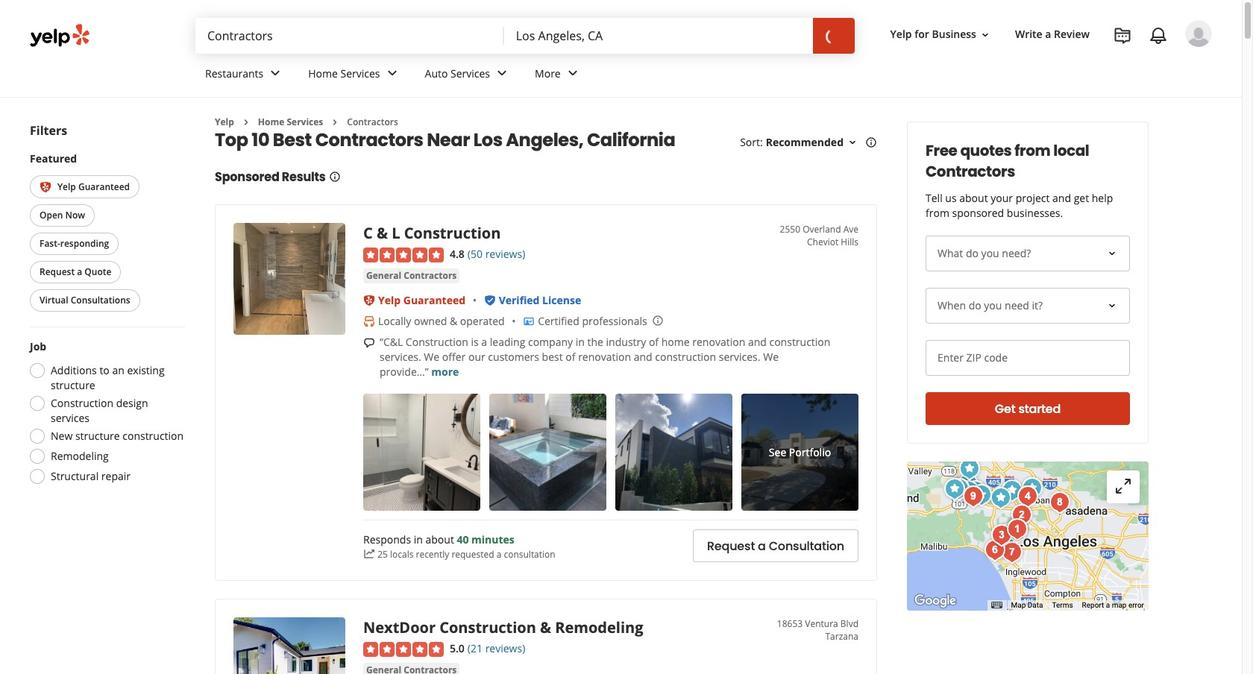 Task type: describe. For each thing, give the bounding box(es) containing it.
get started button
[[926, 392, 1130, 425]]

see portfolio link
[[741, 394, 859, 511]]

2 services. from the left
[[719, 350, 761, 364]]

general contractors
[[366, 269, 457, 282]]

& for nextdoor
[[540, 618, 551, 638]]

project
[[1016, 191, 1050, 205]]

it?
[[1032, 298, 1043, 313]]

yelp inside button
[[890, 27, 912, 41]]

& for locally
[[450, 314, 457, 328]]

more
[[535, 66, 561, 80]]

blvd
[[841, 618, 859, 630]]

24 chevron down v2 image
[[564, 64, 582, 82]]

16 chevron down v2 image for yelp for business
[[979, 29, 991, 41]]

new structure construction
[[51, 429, 184, 443]]

yelp up locally
[[378, 293, 401, 307]]

1 services. from the left
[[380, 350, 421, 364]]

(50 reviews)
[[468, 247, 525, 261]]

responds in about 40 minutes
[[363, 532, 515, 547]]

additions
[[51, 364, 97, 378]]

help
[[1092, 191, 1113, 205]]

What do you need? field
[[926, 236, 1130, 272]]

16 info v2 image
[[329, 171, 341, 183]]

24 chevron down v2 image for home services
[[383, 64, 401, 82]]

quotes
[[960, 140, 1012, 161]]

your
[[991, 191, 1013, 205]]

verified
[[499, 293, 540, 307]]

now
[[65, 209, 85, 222]]

hills
[[841, 236, 859, 249]]

1 horizontal spatial renovation
[[692, 335, 745, 349]]

business categories element
[[193, 54, 1212, 97]]

an
[[112, 364, 124, 378]]

1 vertical spatial yelp guaranteed
[[378, 293, 466, 307]]

in inside "c&l construction is a leading company in the industry of home renovation and construction services. we offer our customers best of renovation and construction services. we provide…"
[[576, 335, 585, 349]]

do for when
[[969, 298, 981, 313]]

overland
[[803, 223, 841, 236]]

4.8 link
[[450, 246, 465, 262]]

loading image
[[823, 26, 844, 47]]

restaurants link
[[193, 54, 296, 97]]

yelp for business
[[890, 27, 976, 41]]

need?
[[1002, 246, 1031, 260]]

construction design services
[[51, 396, 148, 426]]

new
[[51, 429, 73, 443]]

0 horizontal spatial of
[[566, 350, 576, 364]]

address, neighborhood, city, state or zip text field
[[504, 18, 813, 54]]

(50 reviews) link
[[468, 246, 525, 262]]

a inside "c&l construction is a leading company in the industry of home renovation and construction services. we offer our customers best of renovation and construction services. we provide…"
[[481, 335, 487, 349]]

1 horizontal spatial of
[[649, 335, 659, 349]]

1 vertical spatial home services
[[258, 116, 323, 128]]

offer
[[442, 350, 466, 364]]

yelp link
[[215, 116, 234, 128]]

sponsored
[[215, 169, 279, 186]]

16 chevron right v2 image
[[240, 116, 252, 128]]

reviews) for remodeling
[[485, 642, 525, 656]]

0 horizontal spatial in
[[414, 532, 423, 547]]

when do you need it?
[[938, 298, 1043, 313]]

home services inside business categories element
[[308, 66, 380, 80]]

quote
[[85, 266, 111, 279]]

construction inside job option group
[[123, 429, 184, 443]]

16 speech v2 image
[[363, 337, 375, 349]]

minutes
[[472, 532, 515, 547]]

general
[[366, 269, 401, 282]]

construction up "4.8" link
[[404, 223, 501, 243]]

see portfolio
[[769, 445, 831, 459]]

what
[[938, 246, 963, 260]]

job option group
[[25, 340, 185, 489]]

1 vertical spatial structure
[[75, 429, 120, 443]]

from inside tell us about your project and get help from sponsored businesses.
[[926, 206, 950, 220]]

cheviot
[[807, 236, 839, 249]]

get started
[[995, 400, 1061, 417]]

more link
[[523, 54, 594, 97]]

a for request a consultation
[[758, 538, 766, 555]]

locally owned & operated
[[378, 314, 505, 328]]

a for request a quote
[[77, 266, 82, 279]]

tell
[[926, 191, 943, 205]]

responds
[[363, 532, 411, 547]]

25
[[378, 548, 388, 561]]

best
[[273, 128, 312, 152]]

you for need?
[[981, 246, 999, 260]]

businesses.
[[1007, 206, 1063, 220]]

repair
[[101, 470, 131, 484]]

(50
[[468, 247, 483, 261]]

4.8 star rating image
[[363, 248, 444, 263]]

get
[[995, 400, 1016, 417]]

fast-responding
[[40, 238, 109, 250]]

job
[[30, 340, 46, 354]]

home services link for sort:
[[258, 116, 323, 128]]

remodeling inside job option group
[[51, 449, 109, 464]]

us
[[945, 191, 957, 205]]

yelp guaranteed inside button
[[57, 181, 130, 193]]

sort:
[[740, 135, 763, 149]]

certified professionals
[[538, 314, 647, 328]]

nextdoor
[[363, 618, 436, 638]]

yelp for business button
[[884, 21, 997, 48]]

auto services
[[425, 66, 490, 80]]

operated
[[460, 314, 505, 328]]

fast-responding button
[[30, 233, 119, 255]]

24 chevron down v2 image for auto services
[[493, 64, 511, 82]]

the
[[587, 335, 603, 349]]

16 chevron down v2 image for recommended
[[847, 137, 859, 149]]

sponsored
[[952, 206, 1004, 220]]

1 vertical spatial home
[[258, 116, 284, 128]]

tarzana
[[825, 630, 859, 643]]

nextdoor construction & remodeling
[[363, 618, 643, 638]]

more link
[[431, 365, 459, 379]]

zip
[[966, 351, 982, 365]]

contractors right 16 chevron right v2 icon
[[347, 116, 398, 128]]

"c&l
[[380, 335, 403, 349]]

structural repair
[[51, 470, 131, 484]]

leading
[[490, 335, 525, 349]]

home inside business categories element
[[308, 66, 338, 80]]

about for us
[[959, 191, 988, 205]]

top 10 best contractors near los angeles, california
[[215, 128, 675, 152]]



Task type: locate. For each thing, give the bounding box(es) containing it.
1 vertical spatial remodeling
[[555, 618, 643, 638]]

0 vertical spatial home services
[[308, 66, 380, 80]]

0 horizontal spatial guaranteed
[[78, 181, 130, 193]]

contractors up us
[[926, 161, 1015, 182]]

1 vertical spatial construction
[[655, 350, 716, 364]]

auto
[[425, 66, 448, 80]]

24 chevron down v2 image inside home services link
[[383, 64, 401, 82]]

0 vertical spatial yelp guaranteed button
[[30, 175, 140, 199]]

to
[[100, 364, 110, 378]]

general contractors button
[[363, 269, 460, 284]]

0 vertical spatial construction
[[769, 335, 830, 349]]

1 horizontal spatial services.
[[719, 350, 761, 364]]

construction inside construction design services
[[51, 396, 113, 411]]

sponsored results
[[215, 169, 326, 186]]

home services link right 16 chevron right v2 image
[[258, 116, 323, 128]]

1 vertical spatial do
[[969, 298, 981, 313]]

2550 overland ave cheviot hills
[[780, 223, 859, 249]]

0 vertical spatial in
[[576, 335, 585, 349]]

24 chevron down v2 image down loading search box
[[493, 64, 511, 82]]

2 horizontal spatial 24 chevron down v2 image
[[493, 64, 511, 82]]

verified license button
[[499, 293, 581, 307]]

0 horizontal spatial about
[[426, 532, 454, 547]]

open
[[40, 209, 63, 222]]

24 chevron down v2 image
[[266, 64, 284, 82], [383, 64, 401, 82], [493, 64, 511, 82]]

1 horizontal spatial services
[[341, 66, 380, 80]]

do right when
[[969, 298, 981, 313]]

get
[[1074, 191, 1089, 205]]

1 we from the left
[[424, 350, 440, 364]]

1 horizontal spatial we
[[763, 350, 779, 364]]

remodeling
[[51, 449, 109, 464], [555, 618, 643, 638]]

services
[[51, 411, 90, 426]]

contractors inside free quotes from local contractors
[[926, 161, 1015, 182]]

do for what
[[966, 246, 979, 260]]

tyler b. image
[[1185, 20, 1212, 47]]

16 certified professionals v2 image
[[523, 315, 535, 327]]

0 vertical spatial reviews)
[[485, 247, 525, 261]]

request for request a consultation
[[707, 538, 755, 555]]

24 chevron down v2 image right restaurants
[[266, 64, 284, 82]]

services
[[341, 66, 380, 80], [451, 66, 490, 80], [287, 116, 323, 128]]

16 chevron right v2 image
[[329, 116, 341, 128]]

1 vertical spatial guaranteed
[[403, 293, 466, 307]]

0 horizontal spatial we
[[424, 350, 440, 364]]

0 vertical spatial yelp guaranteed
[[57, 181, 130, 193]]

1 vertical spatial you
[[984, 298, 1002, 313]]

  text field
[[926, 340, 1130, 376]]

0 horizontal spatial and
[[634, 350, 652, 364]]

in left the on the left of page
[[576, 335, 585, 349]]

c & l construction link
[[363, 223, 501, 243]]

25 locals recently requested a consultation
[[378, 548, 555, 561]]

1 horizontal spatial about
[[959, 191, 988, 205]]

0 horizontal spatial yelp guaranteed button
[[30, 175, 140, 199]]

24 chevron down v2 image inside restaurants link
[[266, 64, 284, 82]]

0 horizontal spatial renovation
[[578, 350, 631, 364]]

yelp guaranteed button
[[30, 175, 140, 199], [378, 293, 466, 307]]

business
[[932, 27, 976, 41]]

2 horizontal spatial &
[[540, 618, 551, 638]]

local
[[1053, 140, 1089, 161]]

professionals
[[582, 314, 647, 328]]

2 vertical spatial and
[[634, 350, 652, 364]]

1 horizontal spatial yelp guaranteed
[[378, 293, 466, 307]]

2 horizontal spatial and
[[1053, 191, 1071, 205]]

2 24 chevron down v2 image from the left
[[383, 64, 401, 82]]

fast-
[[40, 238, 60, 250]]

1 reviews) from the top
[[485, 247, 525, 261]]

When do you need it? field
[[926, 288, 1130, 324]]

1 horizontal spatial yelp guaranteed button
[[378, 293, 466, 307]]

1 vertical spatial yelp guaranteed button
[[378, 293, 466, 307]]

16 chevron down v2 image
[[979, 29, 991, 41], [847, 137, 859, 149]]

best
[[542, 350, 563, 364]]

reviews) down nextdoor construction & remodeling
[[485, 642, 525, 656]]

c
[[363, 223, 373, 243]]

open now
[[40, 209, 85, 222]]

of
[[649, 335, 659, 349], [566, 350, 576, 364]]

contractors up 16 info v2 icon
[[315, 128, 423, 152]]

0 vertical spatial guaranteed
[[78, 181, 130, 193]]

16 chevron down v2 image right business in the top right of the page
[[979, 29, 991, 41]]

5.0
[[450, 642, 465, 656]]

construction up services
[[51, 396, 113, 411]]

1 vertical spatial 16 chevron down v2 image
[[847, 137, 859, 149]]

yelp
[[890, 27, 912, 41], [215, 116, 234, 128], [57, 181, 76, 193], [378, 293, 401, 307]]

1 horizontal spatial request
[[707, 538, 755, 555]]

0 vertical spatial home
[[308, 66, 338, 80]]

virtual consultations button
[[30, 290, 140, 312]]

request
[[40, 266, 75, 279], [707, 538, 755, 555]]

of left home
[[649, 335, 659, 349]]

general contractors link
[[363, 269, 460, 284]]

reviews) right (50
[[485, 247, 525, 261]]

yelp guaranteed button up owned
[[378, 293, 466, 307]]

california
[[587, 128, 675, 152]]

results
[[282, 169, 326, 186]]

1 vertical spatial in
[[414, 532, 423, 547]]

structure down additions
[[51, 379, 95, 393]]

iconyelpguaranteedbadgesmall image
[[363, 295, 375, 307], [363, 295, 375, 307]]

2 none field from the left
[[504, 18, 813, 54]]

2 we from the left
[[763, 350, 779, 364]]

about up "recently"
[[426, 532, 454, 547]]

projects image
[[1114, 27, 1132, 45]]

a left consultation
[[758, 538, 766, 555]]

do right what in the right top of the page
[[966, 246, 979, 260]]

yelp guaranteed button up now
[[30, 175, 140, 199]]

a right write
[[1045, 27, 1051, 41]]

0 vertical spatial structure
[[51, 379, 95, 393]]

0 vertical spatial &
[[377, 223, 388, 243]]

structure down construction design services
[[75, 429, 120, 443]]

los
[[473, 128, 502, 152]]

our
[[468, 350, 485, 364]]

1 horizontal spatial 16 chevron down v2 image
[[979, 29, 991, 41]]

1 vertical spatial home services link
[[258, 116, 323, 128]]

0 horizontal spatial home
[[258, 116, 284, 128]]

about for in
[[426, 532, 454, 547]]

renovation right home
[[692, 335, 745, 349]]

1 vertical spatial about
[[426, 532, 454, 547]]

from inside free quotes from local contractors
[[1015, 140, 1051, 161]]

16 chevron down v2 image inside yelp for business button
[[979, 29, 991, 41]]

0 horizontal spatial services.
[[380, 350, 421, 364]]

things to do, nail salons, plumbers text field
[[195, 18, 504, 54]]

reviews) inside (21 reviews) link
[[485, 642, 525, 656]]

and inside tell us about your project and get help from sponsored businesses.
[[1053, 191, 1071, 205]]

write a review
[[1015, 27, 1090, 41]]

reviews)
[[485, 247, 525, 261], [485, 642, 525, 656]]

2550
[[780, 223, 800, 236]]

24 chevron down v2 image for restaurants
[[266, 64, 284, 82]]

16 yelp guaranteed v2 image
[[40, 182, 51, 194]]

home services down things to do, nail salons, plumbers text box
[[308, 66, 380, 80]]

tell us about your project and get help from sponsored businesses.
[[926, 191, 1113, 220]]

guaranteed up now
[[78, 181, 130, 193]]

0 vertical spatial home services link
[[296, 54, 413, 97]]

in
[[576, 335, 585, 349], [414, 532, 423, 547]]

c & l construction
[[363, 223, 501, 243]]

additions to an existing structure
[[51, 364, 165, 393]]

restaurants
[[205, 66, 263, 80]]

is
[[471, 335, 479, 349]]

home services link up 16 chevron right v2 icon
[[296, 54, 413, 97]]

1 horizontal spatial 24 chevron down v2 image
[[383, 64, 401, 82]]

request a consultation button
[[693, 530, 859, 563]]

of right best
[[566, 350, 576, 364]]

construction inside "c&l construction is a leading company in the industry of home renovation and construction services. we offer our customers best of renovation and construction services. we provide…"
[[406, 335, 468, 349]]

about up sponsored
[[959, 191, 988, 205]]

24 chevron down v2 image left auto
[[383, 64, 401, 82]]

from left local
[[1015, 140, 1051, 161]]

license
[[542, 293, 581, 307]]

1 horizontal spatial remodeling
[[555, 618, 643, 638]]

request a quote
[[40, 266, 111, 279]]

verified license
[[499, 293, 581, 307]]

near
[[427, 128, 470, 152]]

a down minutes on the left bottom
[[497, 548, 502, 561]]

contractors down 4.8 star rating image
[[404, 269, 457, 282]]

16 trending v2 image
[[363, 548, 375, 560]]

0 vertical spatial remodeling
[[51, 449, 109, 464]]

see
[[769, 445, 786, 459]]

nextdoor construction & remodeling link
[[363, 618, 643, 638]]

1 horizontal spatial home
[[308, 66, 338, 80]]

construction down locally owned & operated
[[406, 335, 468, 349]]

0 horizontal spatial construction
[[123, 429, 184, 443]]

construction up (21 reviews) link
[[439, 618, 536, 638]]

industry
[[606, 335, 646, 349]]

1 vertical spatial reviews)
[[485, 642, 525, 656]]

services left 16 chevron right v2 icon
[[287, 116, 323, 128]]

none field things to do, nail salons, plumbers
[[195, 18, 504, 54]]

guaranteed
[[78, 181, 130, 193], [403, 293, 466, 307]]

16 verified v2 image
[[484, 295, 496, 307]]

when
[[938, 298, 966, 313]]

(21 reviews) link
[[468, 640, 525, 657]]

1 none field from the left
[[195, 18, 504, 54]]

existing
[[127, 364, 165, 378]]

open now button
[[30, 205, 95, 227]]

info icon image
[[652, 315, 664, 327], [652, 315, 664, 327]]

home services link
[[296, 54, 413, 97], [258, 116, 323, 128]]

0 vertical spatial of
[[649, 335, 659, 349]]

services down things to do, nail salons, plumbers text box
[[341, 66, 380, 80]]

home down things to do, nail salons, plumbers text box
[[308, 66, 338, 80]]

requested
[[452, 548, 494, 561]]

user actions element
[[878, 19, 1233, 110]]

ave
[[843, 223, 859, 236]]

renovation down the on the left of page
[[578, 350, 631, 364]]

home services right 16 chevron right v2 image
[[258, 116, 323, 128]]

what do you need?
[[938, 246, 1031, 260]]

yelp right 16 yelp guaranteed v2 'image'
[[57, 181, 76, 193]]

1 vertical spatial request
[[707, 538, 755, 555]]

you left need?
[[981, 246, 999, 260]]

guaranteed inside featured 'group'
[[78, 181, 130, 193]]

filters
[[30, 122, 67, 139]]

ventura
[[805, 618, 838, 630]]

0 vertical spatial from
[[1015, 140, 1051, 161]]

Loading search field
[[195, 18, 855, 54]]

2 vertical spatial &
[[540, 618, 551, 638]]

certified
[[538, 314, 579, 328]]

home right 16 chevron right v2 image
[[258, 116, 284, 128]]

0 horizontal spatial 16 chevron down v2 image
[[847, 137, 859, 149]]

you left need at the right top
[[984, 298, 1002, 313]]

a left quote
[[77, 266, 82, 279]]

0 horizontal spatial yelp guaranteed
[[57, 181, 130, 193]]

1 24 chevron down v2 image from the left
[[266, 64, 284, 82]]

yelp left for
[[890, 27, 912, 41]]

0 vertical spatial 16 chevron down v2 image
[[979, 29, 991, 41]]

yelp inside featured 'group'
[[57, 181, 76, 193]]

10
[[252, 128, 269, 152]]

auto services link
[[413, 54, 523, 97]]

0 vertical spatial renovation
[[692, 335, 745, 349]]

services right auto
[[451, 66, 490, 80]]

2 vertical spatial construction
[[123, 429, 184, 443]]

reviews) inside (50 reviews) link
[[485, 247, 525, 261]]

yelp left 16 chevron right v2 image
[[215, 116, 234, 128]]

(21
[[468, 642, 483, 656]]

"c&l construction is a leading company in the industry of home renovation and construction services. we offer our customers best of renovation and construction services. we provide…"
[[380, 335, 830, 379]]

16 chevron down v2 image inside recommended 'dropdown button'
[[847, 137, 859, 149]]

home services link for free quotes from local contractors
[[296, 54, 413, 97]]

None field
[[195, 18, 504, 54], [504, 18, 813, 54]]

company
[[528, 335, 573, 349]]

featured group
[[27, 151, 185, 315]]

yelp guaranteed up owned
[[378, 293, 466, 307]]

consultation
[[769, 538, 844, 555]]

reviews) for construction
[[485, 247, 525, 261]]

5.0 link
[[450, 640, 465, 657]]

2 reviews) from the top
[[485, 642, 525, 656]]

0 vertical spatial about
[[959, 191, 988, 205]]

request for request a quote
[[40, 266, 75, 279]]

1 horizontal spatial guaranteed
[[403, 293, 466, 307]]

1 vertical spatial and
[[748, 335, 767, 349]]

24 chevron down v2 image inside auto services link
[[493, 64, 511, 82]]

1 vertical spatial from
[[926, 206, 950, 220]]

featured
[[30, 151, 77, 166]]

provide…"
[[380, 365, 429, 379]]

customers
[[488, 350, 539, 364]]

a right is
[[481, 335, 487, 349]]

0 vertical spatial and
[[1053, 191, 1071, 205]]

0 horizontal spatial from
[[926, 206, 950, 220]]

top
[[215, 128, 248, 152]]

1 horizontal spatial and
[[748, 335, 767, 349]]

16 chevron down v2 image left 16 info v2 image
[[847, 137, 859, 149]]

more
[[431, 365, 459, 379]]

1 horizontal spatial &
[[450, 314, 457, 328]]

18653 ventura blvd tarzana
[[777, 618, 859, 643]]

0 horizontal spatial remodeling
[[51, 449, 109, 464]]

request inside featured 'group'
[[40, 266, 75, 279]]

1 horizontal spatial in
[[576, 335, 585, 349]]

0 horizontal spatial &
[[377, 223, 388, 243]]

0 horizontal spatial services
[[287, 116, 323, 128]]

0 vertical spatial you
[[981, 246, 999, 260]]

and
[[1053, 191, 1071, 205], [748, 335, 767, 349], [634, 350, 652, 364]]

3 24 chevron down v2 image from the left
[[493, 64, 511, 82]]

16 info v2 image
[[865, 137, 877, 149]]

loading button
[[813, 18, 855, 54]]

renovation
[[692, 335, 745, 349], [578, 350, 631, 364]]

1 horizontal spatial from
[[1015, 140, 1051, 161]]

1 vertical spatial renovation
[[578, 350, 631, 364]]

0 horizontal spatial request
[[40, 266, 75, 279]]

notifications image
[[1150, 27, 1167, 45]]

a inside 'group'
[[77, 266, 82, 279]]

yelp guaranteed up now
[[57, 181, 130, 193]]

you for need
[[984, 298, 1002, 313]]

recommended
[[766, 135, 844, 149]]

from down tell in the top of the page
[[926, 206, 950, 220]]

0 vertical spatial request
[[40, 266, 75, 279]]

about inside tell us about your project and get help from sponsored businesses.
[[959, 191, 988, 205]]

0 horizontal spatial 24 chevron down v2 image
[[266, 64, 284, 82]]

guaranteed up owned
[[403, 293, 466, 307]]

started
[[1019, 400, 1061, 417]]

5 star rating image
[[363, 642, 444, 657]]

1 vertical spatial of
[[566, 350, 576, 364]]

request a consultation
[[707, 538, 844, 555]]

2 horizontal spatial construction
[[769, 335, 830, 349]]

&
[[377, 223, 388, 243], [450, 314, 457, 328], [540, 618, 551, 638]]

contractors inside general contractors button
[[404, 269, 457, 282]]

structure inside additions to an existing structure
[[51, 379, 95, 393]]

in up "recently"
[[414, 532, 423, 547]]

16 locally owned v2 image
[[363, 315, 375, 327]]

1 vertical spatial &
[[450, 314, 457, 328]]

owned
[[414, 314, 447, 328]]

none field 'address, neighborhood, city, state or zip'
[[504, 18, 813, 54]]

1 horizontal spatial construction
[[655, 350, 716, 364]]

2 horizontal spatial services
[[451, 66, 490, 80]]

yelp guaranteed button inside featured 'group'
[[30, 175, 140, 199]]

a for write a review
[[1045, 27, 1051, 41]]

0 vertical spatial do
[[966, 246, 979, 260]]



Task type: vqa. For each thing, say whether or not it's contained in the screenshot.
16 TRENDING V2 Icon
yes



